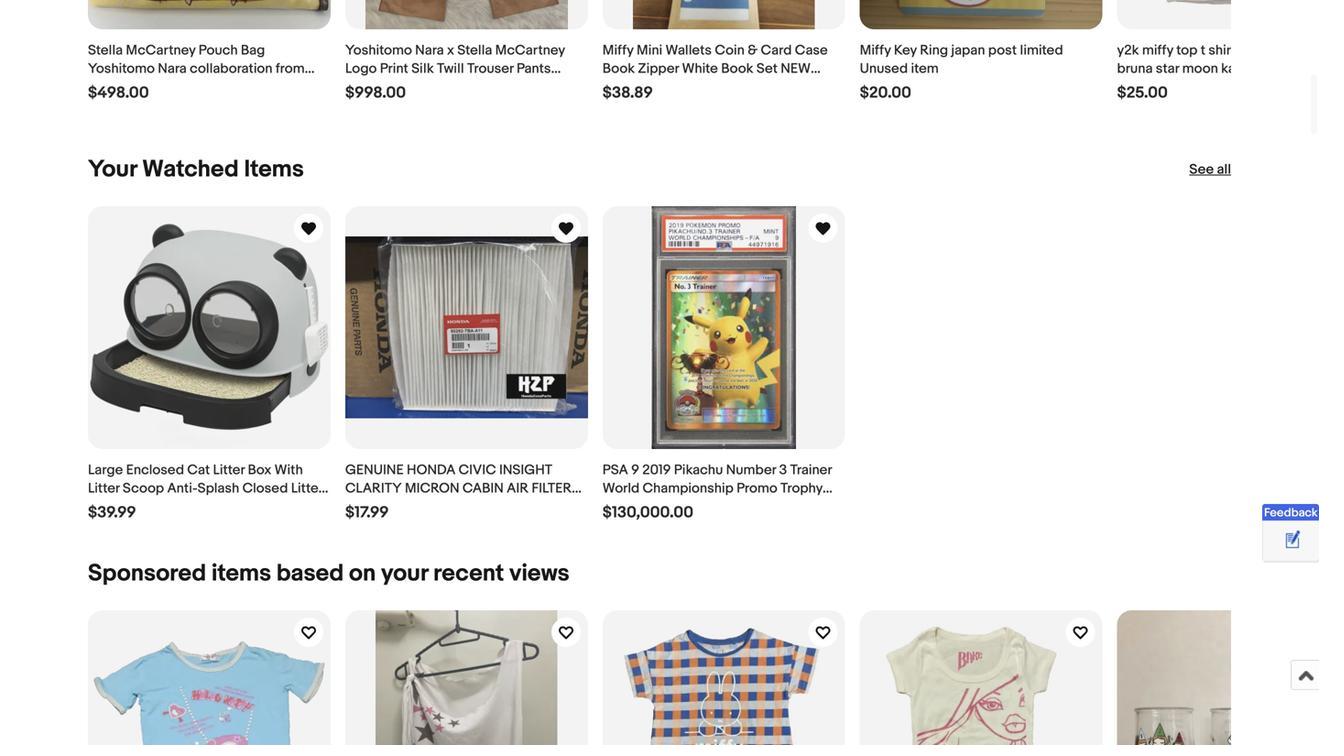 Task type: describe. For each thing, give the bounding box(es) containing it.
1 book from the left
[[603, 60, 635, 77]]

$998.00 text field
[[345, 83, 406, 103]]

$39.99 text field
[[88, 503, 136, 522]]

wallets
[[666, 42, 712, 59]]

s inside yoshitomo nara x stella mccartney logo print silk twill trouser pants degrade s
[[403, 79, 412, 95]]

miffy
[[1143, 42, 1174, 59]]

card inside "psa 9 2019 pikachu number 3 trainer world championship promo trophy pokemon card"
[[664, 498, 696, 515]]

miffy for $20.00
[[860, 42, 891, 59]]

white
[[682, 60, 718, 77]]

miffy  key ring  japan post limited unused item $20.00
[[860, 42, 1064, 103]]

2023
[[666, 79, 698, 95]]

see all link
[[1190, 160, 1232, 179]]

collaboration
[[190, 60, 273, 77]]

dick
[[1298, 42, 1320, 59]]

see
[[1190, 161, 1215, 178]]

your watched items
[[88, 155, 304, 184]]

zipper
[[638, 60, 679, 77]]

air
[[507, 480, 529, 497]]

recent
[[434, 559, 504, 588]]

$130,000.00
[[603, 503, 694, 522]]

box
[[248, 462, 272, 478]]

civic
[[459, 462, 496, 478]]

pikachu
[[674, 462, 723, 478]]

micron
[[405, 480, 460, 497]]

-
[[1275, 42, 1281, 59]]

trophy
[[781, 480, 823, 497]]

unused
[[860, 60, 909, 77]]

a11
[[419, 498, 437, 515]]

case
[[795, 42, 828, 59]]

scoop
[[123, 480, 164, 497]]

$498.00 text field
[[88, 83, 149, 103]]

twill
[[437, 60, 464, 77]]

world
[[603, 480, 640, 497]]

from
[[603, 79, 635, 95]]

0 horizontal spatial litter
[[88, 480, 120, 497]]

$39.99
[[88, 503, 136, 522]]

clarity
[[345, 480, 402, 497]]

$20.00
[[860, 83, 912, 103]]

post
[[989, 42, 1018, 59]]

$25.00 text field
[[1118, 83, 1169, 103]]

on
[[349, 559, 376, 588]]

large
[[88, 462, 123, 478]]

$38.89
[[603, 83, 653, 103]]

logo
[[345, 60, 377, 77]]

key
[[895, 42, 917, 59]]

miffy for zipper
[[603, 42, 634, 59]]

new inside miffy mini wallets coin & card case book zipper white book set new from jpn 2023
[[781, 60, 811, 77]]

japan
[[88, 79, 126, 95]]

championship
[[643, 480, 734, 497]]

items
[[244, 155, 304, 184]]

psa 9 2019 pikachu number 3 trainer world championship promo trophy pokemon card
[[603, 462, 832, 515]]

stella inside yoshitomo nara x stella mccartney logo print silk twill trouser pants degrade s
[[458, 42, 493, 59]]

trainer
[[791, 462, 832, 478]]

number
[[727, 462, 777, 478]]

see all
[[1190, 161, 1232, 178]]

x
[[447, 42, 455, 59]]

stella inside stella mccartney pouch bag yoshitomo nara collaboration from japan    new
[[88, 42, 123, 59]]

items
[[212, 559, 271, 588]]

your watched items link
[[88, 155, 304, 184]]

enclosed
[[126, 462, 184, 478]]

9
[[632, 462, 640, 478]]

japan
[[952, 42, 986, 59]]

$130,000.00 text field
[[603, 503, 694, 522]]

all
[[1218, 161, 1232, 178]]

2 book from the left
[[722, 60, 754, 77]]

80292-
[[345, 498, 389, 515]]

genuine honda civic insight clarity micron cabin air filter 80292-tba-a11
[[345, 462, 572, 515]]

sponsored items based on your recent views
[[88, 559, 570, 588]]

based
[[277, 559, 344, 588]]

pants
[[517, 60, 551, 77]]

bunny
[[1263, 60, 1301, 77]]

kawaii
[[1222, 60, 1260, 77]]

3
[[780, 462, 788, 478]]

cat
[[187, 462, 210, 478]]

nara inside yoshitomo nara x stella mccartney logo print silk twill trouser pants degrade s
[[415, 42, 444, 59]]



Task type: vqa. For each thing, say whether or not it's contained in the screenshot.
'off'
no



Task type: locate. For each thing, give the bounding box(es) containing it.
miffy left mini
[[603, 42, 634, 59]]

new down case
[[781, 60, 811, 77]]

1 horizontal spatial mccartney
[[496, 42, 565, 59]]

0 horizontal spatial card
[[664, 498, 696, 515]]

0 vertical spatial new
[[781, 60, 811, 77]]

degrade
[[345, 79, 400, 95]]

1 horizontal spatial new
[[781, 60, 811, 77]]

0 vertical spatial nara
[[415, 42, 444, 59]]

yoshitomo up print
[[345, 42, 412, 59]]

bruna
[[1118, 60, 1154, 77]]

yoshitomo
[[345, 42, 412, 59], [88, 60, 155, 77]]

miffy up unused
[[860, 42, 891, 59]]

$38.89 text field
[[603, 83, 653, 103]]

litter down large
[[88, 480, 120, 497]]

filter
[[532, 480, 572, 497]]

print
[[380, 60, 409, 77]]

new inside stella mccartney pouch bag yoshitomo nara collaboration from japan    new
[[129, 79, 159, 95]]

top
[[1177, 42, 1198, 59]]

s
[[1264, 42, 1272, 59], [403, 79, 412, 95]]

book
[[603, 60, 635, 77], [722, 60, 754, 77]]

mini
[[637, 42, 663, 59]]

1 vertical spatial new
[[129, 79, 159, 95]]

stella up 'japan'
[[88, 42, 123, 59]]

0 vertical spatial yoshitomo
[[345, 42, 412, 59]]

set
[[757, 60, 778, 77]]

2 mccartney from the left
[[496, 42, 565, 59]]

miffy inside miffy mini wallets coin & card case book zipper white book set new from jpn 2023
[[603, 42, 634, 59]]

mccartney inside yoshitomo nara x stella mccartney logo print silk twill trouser pants degrade s
[[496, 42, 565, 59]]

pouch
[[199, 42, 238, 59]]

genuine
[[345, 462, 404, 478]]

views
[[510, 559, 570, 588]]

jpn
[[638, 79, 663, 95]]

limited
[[1021, 42, 1064, 59]]

coin
[[715, 42, 745, 59]]

litter down with
[[291, 480, 323, 497]]

mccartney inside stella mccartney pouch bag yoshitomo nara collaboration from japan    new
[[126, 42, 196, 59]]

1 stella from the left
[[88, 42, 123, 59]]

tba-
[[389, 498, 419, 515]]

$498.00
[[88, 83, 149, 103]]

anti-
[[167, 480, 198, 497]]

watched
[[142, 155, 239, 184]]

stella mccartney pouch bag yoshitomo nara collaboration from japan    new
[[88, 42, 305, 95]]

with
[[275, 462, 303, 478]]

promo
[[737, 480, 778, 497]]

litter
[[213, 462, 245, 478], [88, 480, 120, 497], [291, 480, 323, 497]]

honda
[[407, 462, 456, 478]]

2 miffy from the left
[[860, 42, 891, 59]]

new
[[781, 60, 811, 77], [129, 79, 159, 95]]

stella up trouser
[[458, 42, 493, 59]]

$998.00
[[345, 83, 406, 103]]

0 horizontal spatial book
[[603, 60, 635, 77]]

1 horizontal spatial litter
[[213, 462, 245, 478]]

s left -
[[1264, 42, 1272, 59]]

1 horizontal spatial card
[[761, 42, 792, 59]]

nara inside stella mccartney pouch bag yoshitomo nara collaboration from japan    new
[[158, 60, 187, 77]]

0 horizontal spatial yoshitomo
[[88, 60, 155, 77]]

new right 'japan'
[[129, 79, 159, 95]]

item
[[912, 60, 939, 77]]

1 horizontal spatial yoshitomo
[[345, 42, 412, 59]]

ring
[[920, 42, 949, 59]]

0 horizontal spatial mccartney
[[126, 42, 196, 59]]

shirt
[[1209, 42, 1237, 59]]

litter up splash
[[213, 462, 245, 478]]

psa
[[603, 462, 629, 478]]

large enclosed cat litter box with litter scoop anti-splash closed litter boxes
[[88, 462, 323, 515]]

0 vertical spatial card
[[761, 42, 792, 59]]

$25.00
[[1118, 83, 1169, 103]]

nara left collaboration at the top left of page
[[158, 60, 187, 77]]

miffy mini wallets coin & card case book zipper white book set new from jpn 2023
[[603, 42, 828, 95]]

m
[[1284, 42, 1295, 59]]

silk
[[412, 60, 434, 77]]

&
[[748, 42, 758, 59]]

1 vertical spatial card
[[664, 498, 696, 515]]

star
[[1157, 60, 1180, 77]]

card inside miffy mini wallets coin & card case book zipper white book set new from jpn 2023
[[761, 42, 792, 59]]

trouser
[[467, 60, 514, 77]]

2019
[[643, 462, 671, 478]]

t
[[1201, 42, 1206, 59]]

y2k miffy top t shirt tee s - m dick bruna star moon kawaii bunny ja
[[1118, 42, 1320, 95]]

card up set
[[761, 42, 792, 59]]

1 miffy from the left
[[603, 42, 634, 59]]

yoshitomo inside stella mccartney pouch bag yoshitomo nara collaboration from japan    new
[[88, 60, 155, 77]]

book up from
[[603, 60, 635, 77]]

mccartney left pouch
[[126, 42, 196, 59]]

cabin
[[463, 480, 504, 497]]

tee
[[1240, 42, 1261, 59]]

nara up silk
[[415, 42, 444, 59]]

nara
[[415, 42, 444, 59], [158, 60, 187, 77]]

miffy inside miffy  key ring  japan post limited unused item $20.00
[[860, 42, 891, 59]]

bag
[[241, 42, 265, 59]]

yoshitomo up 'japan'
[[88, 60, 155, 77]]

0 horizontal spatial s
[[403, 79, 412, 95]]

feedback
[[1265, 506, 1319, 520]]

2 stella from the left
[[458, 42, 493, 59]]

your
[[381, 559, 428, 588]]

moon
[[1183, 60, 1219, 77]]

1 horizontal spatial book
[[722, 60, 754, 77]]

s down print
[[403, 79, 412, 95]]

1 horizontal spatial miffy
[[860, 42, 891, 59]]

sponsored
[[88, 559, 206, 588]]

book down coin on the top right of the page
[[722, 60, 754, 77]]

1 vertical spatial s
[[403, 79, 412, 95]]

1 mccartney from the left
[[126, 42, 196, 59]]

yoshitomo nara x stella mccartney logo print silk twill trouser pants degrade s
[[345, 42, 565, 95]]

card
[[761, 42, 792, 59], [664, 498, 696, 515]]

1 horizontal spatial nara
[[415, 42, 444, 59]]

from
[[276, 60, 305, 77]]

stella
[[88, 42, 123, 59], [458, 42, 493, 59]]

0 horizontal spatial stella
[[88, 42, 123, 59]]

0 vertical spatial s
[[1264, 42, 1272, 59]]

0 horizontal spatial miffy
[[603, 42, 634, 59]]

yoshitomo inside yoshitomo nara x stella mccartney logo print silk twill trouser pants degrade s
[[345, 42, 412, 59]]

s inside y2k miffy top t shirt tee s - m dick bruna star moon kawaii bunny ja
[[1264, 42, 1272, 59]]

2 horizontal spatial litter
[[291, 480, 323, 497]]

$17.99
[[345, 503, 389, 522]]

1 vertical spatial yoshitomo
[[88, 60, 155, 77]]

insight
[[500, 462, 552, 478]]

1 vertical spatial nara
[[158, 60, 187, 77]]

$20.00 text field
[[860, 83, 912, 103]]

1 horizontal spatial stella
[[458, 42, 493, 59]]

card down championship
[[664, 498, 696, 515]]

$17.99 text field
[[345, 503, 389, 522]]

y2k
[[1118, 42, 1140, 59]]

pokemon
[[603, 498, 661, 515]]

0 horizontal spatial new
[[129, 79, 159, 95]]

miffy
[[603, 42, 634, 59], [860, 42, 891, 59]]

mccartney up pants
[[496, 42, 565, 59]]

closed
[[243, 480, 288, 497]]

1 horizontal spatial s
[[1264, 42, 1272, 59]]

0 horizontal spatial nara
[[158, 60, 187, 77]]

boxes
[[88, 498, 126, 515]]



